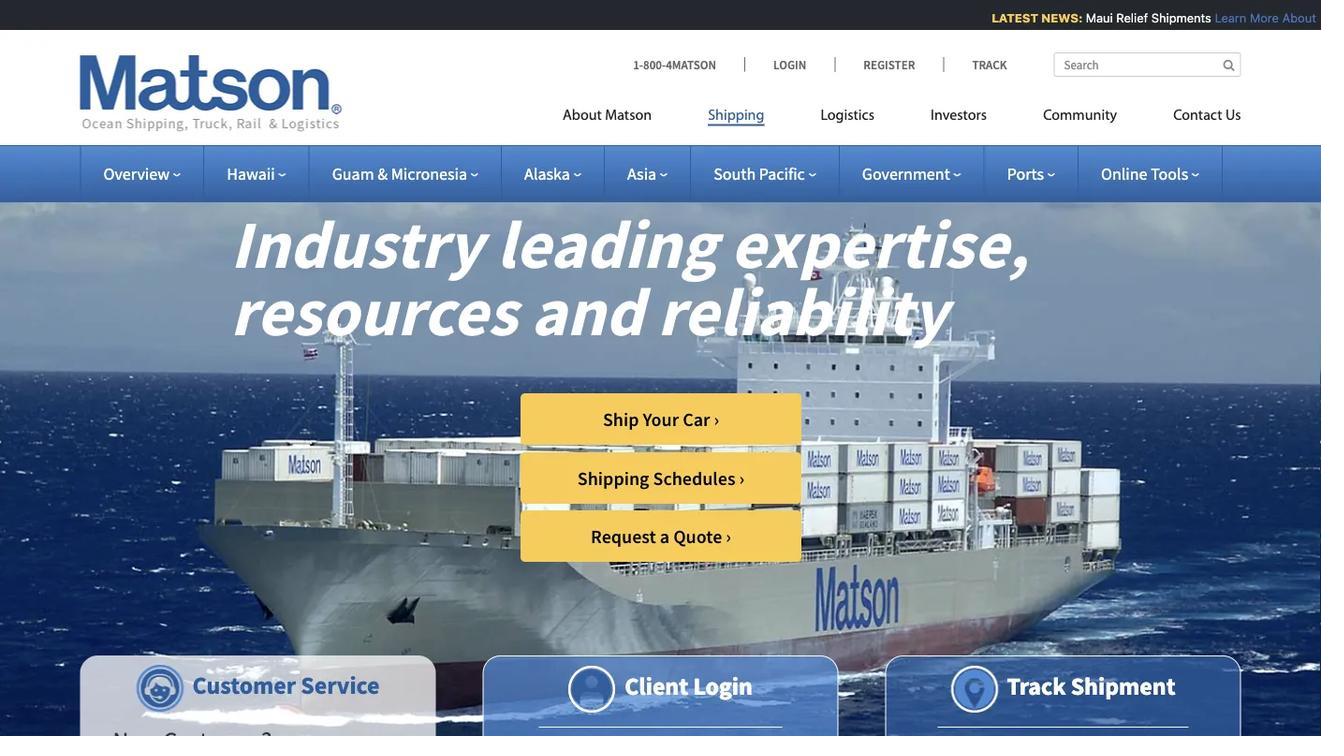 Task type: describe. For each thing, give the bounding box(es) containing it.
ports link
[[1008, 163, 1056, 184]]

shipping link
[[680, 99, 793, 137]]

search image
[[1224, 59, 1235, 71]]

s
[[1314, 11, 1322, 25]]

government
[[862, 163, 950, 184]]

tools
[[1151, 163, 1189, 184]]

contact us
[[1174, 108, 1241, 123]]

track for track link
[[973, 57, 1007, 72]]

login link
[[745, 57, 835, 72]]

alaska
[[525, 163, 570, 184]]

hawaii
[[227, 163, 275, 184]]

alaska link
[[525, 163, 582, 184]]

more
[[1244, 11, 1273, 25]]

relief
[[1111, 11, 1142, 25]]

client login
[[625, 671, 753, 701]]

800-
[[643, 57, 666, 72]]

expertise,
[[731, 201, 1029, 286]]

shipping for shipping
[[708, 108, 765, 123]]

1-800-4matson
[[633, 57, 717, 72]]

request
[[591, 525, 656, 548]]

register
[[864, 57, 915, 72]]

south
[[714, 163, 756, 184]]

latest news: maui relief shipments learn more about s
[[986, 11, 1322, 25]]

shipment
[[1071, 671, 1176, 701]]

track for track shipment
[[1007, 671, 1066, 701]]

1-
[[633, 57, 643, 72]]

1 vertical spatial ›
[[739, 466, 745, 490]]

schedules
[[653, 466, 736, 490]]

request a quote › link
[[521, 510, 802, 562]]

service
[[301, 670, 380, 700]]

› for request a quote ›
[[726, 525, 731, 548]]

south pacific link
[[714, 163, 817, 184]]

logistics
[[821, 108, 875, 123]]

customer service
[[192, 670, 380, 700]]

online tools link
[[1101, 163, 1200, 184]]

client
[[625, 671, 689, 701]]

0 vertical spatial about
[[1277, 11, 1311, 25]]

track link
[[944, 57, 1007, 72]]

investors link
[[903, 99, 1015, 137]]

guam & micronesia
[[332, 163, 467, 184]]

investors
[[931, 108, 987, 123]]

about matson link
[[563, 99, 680, 137]]



Task type: locate. For each thing, give the bounding box(es) containing it.
0 horizontal spatial login
[[693, 671, 753, 701]]

learn
[[1209, 11, 1241, 25]]

0 vertical spatial track
[[973, 57, 1007, 72]]

0 horizontal spatial shipping
[[578, 466, 650, 490]]

1 vertical spatial login
[[693, 671, 753, 701]]

community
[[1044, 108, 1117, 123]]

ship your car ›
[[603, 407, 719, 431]]

government link
[[862, 163, 962, 184]]

blue matson logo with ocean, shipping, truck, rail and logistics written beneath it. image
[[80, 55, 342, 132]]

about
[[1277, 11, 1311, 25], [563, 108, 602, 123]]

None search field
[[1054, 52, 1241, 77]]

online
[[1101, 163, 1148, 184]]

› for ship your car ›
[[714, 407, 719, 431]]

› right schedules
[[739, 466, 745, 490]]

0 horizontal spatial about
[[563, 108, 602, 123]]

0 vertical spatial ›
[[714, 407, 719, 431]]

leading
[[497, 201, 717, 286]]

industry leading expertise, resources and reliability
[[230, 201, 1029, 353]]

your
[[643, 407, 679, 431]]

0 horizontal spatial ›
[[714, 407, 719, 431]]

0 vertical spatial shipping
[[708, 108, 765, 123]]

shipping schedules ›
[[578, 466, 745, 490]]

shipping
[[708, 108, 765, 123], [578, 466, 650, 490]]

guam
[[332, 163, 374, 184]]

hawaii link
[[227, 163, 286, 184]]

shipments
[[1146, 11, 1206, 25]]

overview
[[103, 163, 170, 184]]

car
[[683, 407, 710, 431]]

matson
[[605, 108, 652, 123]]

customer
[[192, 670, 296, 700]]

learn more about s link
[[1209, 11, 1322, 25]]

Search search field
[[1054, 52, 1241, 77]]

news:
[[1036, 11, 1077, 25]]

latest
[[986, 11, 1033, 25]]

1-800-4matson link
[[633, 57, 745, 72]]

track down latest
[[973, 57, 1007, 72]]

login
[[774, 57, 807, 72], [693, 671, 753, 701]]

guam & micronesia link
[[332, 163, 479, 184]]

&
[[378, 163, 388, 184]]

track shipment
[[1007, 671, 1176, 701]]

quote
[[674, 525, 722, 548]]

about left s
[[1277, 11, 1311, 25]]

› right car
[[714, 407, 719, 431]]

1 horizontal spatial ›
[[726, 525, 731, 548]]

contact us link
[[1146, 99, 1241, 137]]

shipping inside shipping schedules › link
[[578, 466, 650, 490]]

south pacific
[[714, 163, 805, 184]]

and
[[531, 268, 644, 353]]

ship your car › link
[[521, 393, 802, 445]]

top menu navigation
[[563, 99, 1241, 137]]

login up 'shipping' link
[[774, 57, 807, 72]]

shipping for shipping schedules ›
[[578, 466, 650, 490]]

us
[[1226, 108, 1241, 123]]

request a quote ›
[[591, 525, 731, 548]]

track left the shipment
[[1007, 671, 1066, 701]]

industry
[[230, 201, 483, 286]]

register link
[[835, 57, 944, 72]]

asia
[[627, 163, 657, 184]]

0 vertical spatial login
[[774, 57, 807, 72]]

about matson
[[563, 108, 652, 123]]

about inside top menu navigation
[[563, 108, 602, 123]]

›
[[714, 407, 719, 431], [739, 466, 745, 490], [726, 525, 731, 548]]

1 horizontal spatial login
[[774, 57, 807, 72]]

4matson
[[666, 57, 717, 72]]

1 vertical spatial track
[[1007, 671, 1066, 701]]

shipping up request
[[578, 466, 650, 490]]

micronesia
[[391, 163, 467, 184]]

community link
[[1015, 99, 1146, 137]]

overview link
[[103, 163, 181, 184]]

online tools
[[1101, 163, 1189, 184]]

1 horizontal spatial shipping
[[708, 108, 765, 123]]

1 vertical spatial shipping
[[578, 466, 650, 490]]

asia link
[[627, 163, 668, 184]]

maui
[[1080, 11, 1107, 25]]

shipping schedules › link
[[521, 452, 802, 504]]

contact
[[1174, 108, 1223, 123]]

about left the matson
[[563, 108, 602, 123]]

resources
[[230, 268, 518, 353]]

2 horizontal spatial ›
[[739, 466, 745, 490]]

login right client
[[693, 671, 753, 701]]

› right quote at the right of the page
[[726, 525, 731, 548]]

shipping inside top menu navigation
[[708, 108, 765, 123]]

reliability
[[657, 268, 948, 353]]

pacific
[[759, 163, 805, 184]]

2 vertical spatial ›
[[726, 525, 731, 548]]

1 horizontal spatial about
[[1277, 11, 1311, 25]]

a
[[660, 525, 670, 548]]

ship
[[603, 407, 639, 431]]

1 vertical spatial about
[[563, 108, 602, 123]]

track
[[973, 57, 1007, 72], [1007, 671, 1066, 701]]

logistics link
[[793, 99, 903, 137]]

ports
[[1008, 163, 1044, 184]]

shipping up south
[[708, 108, 765, 123]]



Task type: vqa. For each thing, say whether or not it's contained in the screenshot.
Track Shipment
yes



